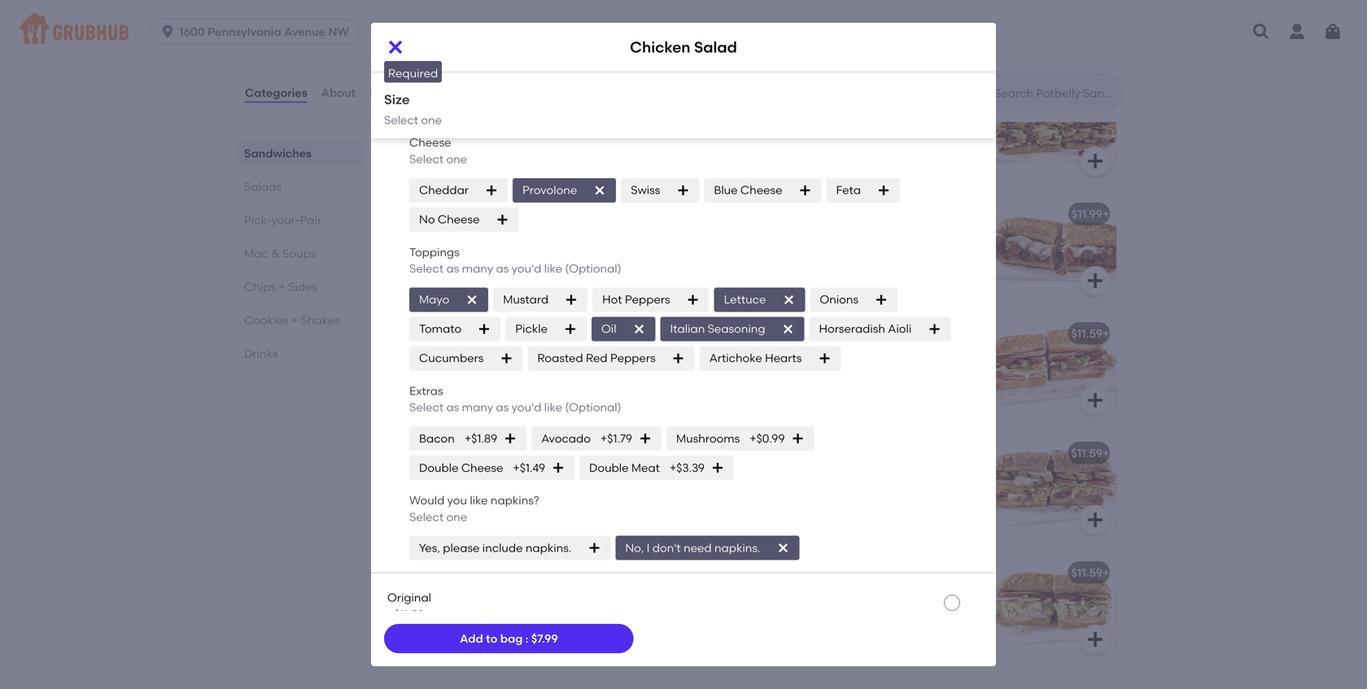 Task type: describe. For each thing, give the bounding box(es) containing it.
as up +$1.89
[[496, 401, 509, 415]]

svg image inside 1600 pennsylvania avenue nw button
[[160, 24, 176, 40]]

blta
[[410, 207, 438, 221]]

peppers,
[[775, 144, 824, 157]]

double for double cheese
[[419, 461, 459, 475]]

original +$11.59
[[388, 591, 431, 621]]

as down toppings
[[447, 262, 459, 276]]

bacon
[[419, 432, 455, 446]]

like for avocado
[[544, 401, 563, 415]]

smoked for applewood
[[477, 230, 520, 244]]

turkey breast image
[[630, 316, 752, 422]]

1 vertical spatial chicken
[[815, 447, 861, 460]]

one for size
[[421, 113, 442, 127]]

avocado,
[[844, 0, 896, 5]]

pizza melt image
[[630, 77, 752, 182]]

smoked ham image
[[995, 316, 1117, 422]]

aioli
[[584, 7, 607, 21]]

(optional) for toppings select as many as you'd like (optional)
[[565, 262, 622, 276]]

1 vertical spatial chicken salad
[[775, 566, 856, 580]]

ham,
[[865, 350, 894, 364]]

svg image for horseradish aioli
[[928, 323, 941, 336]]

svg image for artichoke hearts
[[818, 352, 831, 365]]

pepper
[[851, 160, 891, 174]]

grilled
[[836, 111, 870, 124]]

angus roast beef, provolone
[[410, 470, 564, 483]]

angus for angus roast beef, provolone
[[410, 470, 445, 483]]

2 vertical spatial chicken
[[775, 566, 821, 580]]

salad for the tuna salad image
[[440, 566, 473, 580]]

$7.99
[[532, 632, 558, 646]]

roast for provolone
[[448, 470, 476, 483]]

artichoke
[[775, 127, 827, 141]]

pick-your-pair
[[244, 213, 322, 227]]

salad,
[[523, 589, 556, 603]]

one inside would you like napkins? select one
[[447, 510, 467, 524]]

svg image for lettuce
[[783, 293, 796, 306]]

you'd for avocado
[[512, 401, 542, 415]]

svg image for mayo
[[466, 293, 479, 306]]

seasoning
[[708, 322, 766, 336]]

svg image for tomato
[[478, 323, 491, 336]]

+$3.39
[[670, 461, 705, 475]]

would you like napkins? select one
[[409, 494, 539, 524]]

angus roast beef, crumbled blue cheese, provolone, horseradish aioli
[[410, 0, 607, 21]]

cheese for no cheese
[[438, 213, 480, 226]]

and
[[894, 144, 916, 157]]

feta,
[[922, 111, 947, 124]]

mama's meatball image
[[995, 196, 1117, 302]]

+ for the chicken salad image on the right bottom of the page
[[1103, 566, 1110, 580]]

cheese select one
[[409, 136, 467, 166]]

blue
[[565, 0, 589, 5]]

svg image for mustard
[[565, 293, 578, 306]]

+$7.99 button
[[371, 0, 996, 54]]

tuna salad image
[[630, 555, 752, 661]]

1 vertical spatial peppers
[[611, 351, 656, 365]]

1 vertical spatial italian
[[670, 322, 705, 336]]

2 napkins. from the left
[[715, 541, 761, 555]]

Search Potbelly Sandwich Works search field
[[993, 85, 1118, 101]]

svg image for provolone
[[594, 184, 607, 197]]

select for extras
[[409, 401, 444, 415]]

available) inside fresh-sliced avocado, swiss, cheddar, provolone, mushrooms (where available)
[[816, 24, 870, 38]]

no
[[419, 213, 435, 226]]

+$0.99
[[750, 432, 785, 446]]

grilled
[[775, 447, 812, 460]]

tomato
[[419, 322, 462, 336]]

about
[[321, 86, 356, 100]]

smoked
[[775, 327, 820, 341]]

many for toppings
[[462, 262, 493, 276]]

cheese inside the cheese select one
[[409, 136, 451, 150]]

$11.59 + for hickory smoked ham, swiss
[[1072, 327, 1110, 341]]

grilled chicken image
[[995, 436, 1117, 541]]

tuna salad
[[410, 566, 473, 580]]

avocado
[[524, 247, 573, 261]]

provolone, inside pepperoni, old-world capicola, crumbled meatball, smothered in marinara sauce, provolone, italian seasoning, mushrooms (where available)
[[504, 144, 562, 157]]

albacore
[[442, 589, 492, 603]]

chips + sides
[[244, 280, 318, 294]]

hickory smoked ham, swiss
[[775, 350, 924, 364]]

capicola,
[[528, 111, 580, 124]]

double cheese
[[419, 461, 503, 475]]

steakhouse beef image
[[630, 0, 752, 63]]

bacon,
[[523, 230, 562, 244]]

:
[[526, 632, 529, 646]]

please
[[443, 541, 480, 555]]

cucumbers
[[419, 351, 484, 365]]

avocado
[[542, 432, 591, 446]]

in
[[585, 127, 595, 141]]

applewood smoked bacon, lettuce, tomato, fresh-sliced avocado
[[410, 230, 606, 261]]

+$1.49
[[513, 461, 545, 475]]

seasoning,
[[410, 160, 470, 174]]

swiss,
[[899, 0, 930, 5]]

beef
[[445, 447, 471, 460]]

your-
[[271, 213, 300, 227]]

white
[[419, 103, 452, 117]]

our
[[919, 144, 937, 157]]

cheese for blue cheese
[[741, 183, 783, 197]]

angus for angus roast beef, crumbled blue cheese, provolone, horseradish aioli
[[410, 0, 445, 5]]

would
[[409, 494, 445, 508]]

+$1.79
[[601, 432, 633, 446]]

sliced for avocado,
[[809, 0, 841, 5]]

applewood
[[410, 230, 474, 244]]

as down the applewood smoked bacon, lettuce, tomato, fresh-sliced avocado
[[496, 262, 509, 276]]

hickory
[[775, 350, 816, 364]]

cheese,
[[410, 7, 453, 21]]

svg image for swiss
[[677, 184, 690, 197]]

0 vertical spatial chicken
[[630, 38, 691, 56]]

main navigation navigation
[[0, 0, 1368, 64]]

i
[[647, 541, 650, 555]]

cucumbers,
[[826, 144, 892, 157]]

reviews
[[370, 86, 415, 100]]

+$11.59
[[388, 608, 424, 621]]

fresh-
[[457, 247, 489, 261]]

add
[[460, 632, 483, 646]]

horseradish aioli
[[819, 322, 912, 336]]

+ for smoked ham image
[[1103, 327, 1110, 341]]

sliced for turkey
[[446, 350, 478, 364]]

no,
[[625, 541, 644, 555]]

$11.99 +
[[1072, 207, 1110, 221]]

oil
[[602, 322, 617, 336]]

available) inside pepperoni, old-world capicola, crumbled meatball, smothered in marinara sauce, provolone, italian seasoning, mushrooms (where available)
[[410, 177, 465, 191]]

salad for the chicken salad image on the right bottom of the page
[[824, 566, 856, 580]]

1600 pennsylvania avenue nw
[[179, 25, 349, 39]]

mediterranean image
[[995, 77, 1117, 182]]

all-natural grilled chicken, feta, artichoke hearts, roasted red peppers, cucumbers, and our signature hot pepper hummus
[[775, 111, 947, 174]]

about button
[[320, 64, 357, 122]]

cookies + shakes
[[244, 313, 340, 327]]

1600 pennsylvania avenue nw button
[[149, 19, 366, 45]]

red
[[586, 351, 608, 365]]

swiss down aioli
[[896, 350, 924, 364]]

hot
[[603, 293, 622, 307]]

hot
[[830, 160, 848, 174]]

shakes
[[301, 313, 340, 327]]

one for bread
[[447, 72, 467, 86]]

categories
[[245, 86, 307, 100]]

hand-
[[410, 350, 446, 364]]

1 napkins. from the left
[[526, 541, 572, 555]]



Task type: vqa. For each thing, say whether or not it's contained in the screenshot.


Task type: locate. For each thing, give the bounding box(es) containing it.
onions
[[820, 293, 859, 307]]

1 vertical spatial (where
[[540, 160, 578, 174]]

italian
[[564, 144, 599, 157], [670, 322, 705, 336]]

+ for mama's meatball image
[[1103, 207, 1110, 221]]

1 horizontal spatial sliced
[[489, 247, 521, 261]]

$11.59 for 100% albacore tuna salad, swiss
[[707, 566, 738, 580]]

like right you
[[470, 494, 488, 508]]

+$1.89
[[465, 432, 498, 446]]

sliced inside fresh-sliced avocado, swiss, cheddar, provolone, mushrooms (where available)
[[809, 0, 841, 5]]

1 you'd from the top
[[512, 262, 542, 276]]

(where
[[775, 24, 813, 38], [540, 160, 578, 174]]

$11.59 for angus roast beef, provolone
[[707, 447, 738, 460]]

0 vertical spatial chicken salad
[[630, 38, 737, 56]]

cheese for double cheese
[[461, 461, 503, 475]]

0 vertical spatial smoked
[[477, 230, 520, 244]]

select down 'would'
[[409, 510, 444, 524]]

cheese up applewood
[[438, 213, 480, 226]]

(optional) up +$1.79
[[565, 401, 622, 415]]

select down size
[[384, 113, 419, 127]]

double for double meat
[[589, 461, 629, 475]]

like inside extras select as many as you'd like (optional)
[[544, 401, 563, 415]]

you'd
[[512, 262, 542, 276], [512, 401, 542, 415]]

beef, inside angus roast beef, crumbled blue cheese, provolone, horseradish aioli
[[479, 0, 506, 5]]

size select one
[[384, 92, 442, 127]]

many down fresh-
[[462, 262, 493, 276]]

1 vertical spatial beef,
[[479, 470, 506, 483]]

select down bread
[[409, 72, 444, 86]]

1 vertical spatial sliced
[[489, 247, 521, 261]]

0 horizontal spatial chicken salad
[[630, 38, 737, 56]]

mayo
[[419, 293, 450, 307]]

0 horizontal spatial crumbled
[[410, 127, 464, 141]]

you'd for mustard
[[512, 262, 542, 276]]

provolone, down 'smothered'
[[504, 144, 562, 157]]

mushrooms down swiss,
[[888, 7, 953, 21]]

$11.59 for hickory smoked ham, swiss
[[1072, 327, 1103, 341]]

sliced inside the applewood smoked bacon, lettuce, tomato, fresh-sliced avocado
[[489, 247, 521, 261]]

cheese down beef
[[461, 461, 503, 475]]

+ for roast beef image
[[738, 447, 745, 460]]

0 horizontal spatial italian
[[564, 144, 599, 157]]

0 vertical spatial sliced
[[809, 0, 841, 5]]

0 vertical spatial mushrooms
[[888, 7, 953, 21]]

italian left seasoning
[[670, 322, 705, 336]]

you'd inside extras select as many as you'd like (optional)
[[512, 401, 542, 415]]

lettuce,
[[564, 230, 606, 244]]

you'd up avocado
[[512, 401, 542, 415]]

angus down roast at the left of page
[[410, 470, 445, 483]]

angus roast beef, crumbled blue cheese, provolone, horseradish aioli button
[[401, 0, 752, 63]]

1 vertical spatial crumbled
[[410, 127, 464, 141]]

0 vertical spatial you'd
[[512, 262, 542, 276]]

1 horizontal spatial chicken salad
[[775, 566, 856, 580]]

sliced up cheddar,
[[809, 0, 841, 5]]

one
[[447, 72, 467, 86], [421, 113, 442, 127], [447, 152, 467, 166], [447, 510, 467, 524]]

yes, please include napkins.
[[419, 541, 572, 555]]

sliced down breast
[[446, 350, 478, 364]]

cheese up 'seasoning,'
[[409, 136, 451, 150]]

0 horizontal spatial smoked
[[477, 230, 520, 244]]

as
[[447, 262, 459, 276], [496, 262, 509, 276], [447, 401, 459, 415], [496, 401, 509, 415]]

blta image
[[630, 196, 752, 302]]

1 horizontal spatial (where
[[775, 24, 813, 38]]

$11.59 + for 100% albacore tuna salad, swiss
[[707, 566, 745, 580]]

you
[[447, 494, 467, 508]]

svg image for no, i don't need napkins.
[[777, 542, 790, 555]]

0 horizontal spatial salad
[[440, 566, 473, 580]]

crumbled
[[509, 0, 562, 5], [410, 127, 464, 141]]

drinks
[[244, 347, 278, 361]]

2 horizontal spatial salad
[[824, 566, 856, 580]]

svg image for cheddar
[[485, 184, 498, 197]]

chicken salad image
[[995, 555, 1117, 661]]

0 horizontal spatial available)
[[410, 177, 465, 191]]

sandwiches
[[244, 147, 312, 160]]

svg image for onions
[[875, 293, 888, 306]]

double
[[419, 461, 459, 475], [589, 461, 629, 475]]

peppers right the red
[[611, 351, 656, 365]]

1600
[[179, 25, 205, 39]]

natural
[[794, 111, 834, 124]]

blue cheese
[[714, 183, 783, 197]]

chips
[[244, 280, 276, 294]]

roast down beef
[[448, 470, 476, 483]]

0 vertical spatial crumbled
[[509, 0, 562, 5]]

0 vertical spatial peppers
[[625, 293, 671, 307]]

like up avocado
[[544, 401, 563, 415]]

$11.59 for hand-sliced turkey breast, swiss
[[707, 327, 738, 341]]

like inside would you like napkins? select one
[[470, 494, 488, 508]]

(optional) down lettuce,
[[565, 262, 622, 276]]

$11.59 + for hand-sliced turkey breast, swiss
[[707, 327, 745, 341]]

0 horizontal spatial sliced
[[446, 350, 478, 364]]

breast
[[449, 327, 486, 341]]

provolone, down avocado,
[[827, 7, 885, 21]]

mushrooms
[[676, 432, 740, 446]]

tuna
[[410, 566, 438, 580]]

hearts
[[765, 351, 802, 365]]

you'd down 'avocado'
[[512, 262, 542, 276]]

one inside bread select one
[[447, 72, 467, 86]]

0 vertical spatial (where
[[775, 24, 813, 38]]

1 horizontal spatial napkins.
[[715, 541, 761, 555]]

fresh-
[[775, 0, 809, 5]]

veggie melt image
[[995, 0, 1117, 63]]

include
[[483, 541, 523, 555]]

+ for the tuna salad image
[[738, 566, 745, 580]]

1 horizontal spatial available)
[[816, 24, 870, 38]]

1 horizontal spatial mushrooms
[[888, 7, 953, 21]]

$13.29
[[1069, 88, 1103, 101]]

world
[[495, 111, 525, 124]]

one inside the cheese select one
[[447, 152, 467, 166]]

required
[[388, 66, 438, 80]]

1 horizontal spatial double
[[589, 461, 629, 475]]

+$7.99
[[388, 23, 420, 36]]

0 vertical spatial (optional)
[[565, 262, 622, 276]]

svg image for hot peppers
[[687, 293, 700, 306]]

many inside toppings select as many as you'd like (optional)
[[462, 262, 493, 276]]

roast
[[410, 447, 443, 460]]

double down +$1.79
[[589, 461, 629, 475]]

like
[[544, 262, 563, 276], [544, 401, 563, 415], [470, 494, 488, 508]]

smoked up toppings select as many as you'd like (optional)
[[477, 230, 520, 244]]

1 vertical spatial smoked
[[819, 350, 863, 364]]

one up marinara
[[421, 113, 442, 127]]

available) down 'seasoning,'
[[410, 177, 465, 191]]

(where down cheddar,
[[775, 24, 813, 38]]

0 vertical spatial many
[[462, 262, 493, 276]]

mushrooms inside pepperoni, old-world capicola, crumbled meatball, smothered in marinara sauce, provolone, italian seasoning, mushrooms (where available)
[[472, 160, 537, 174]]

select for toppings
[[409, 262, 444, 276]]

1 double from the left
[[419, 461, 459, 475]]

0 vertical spatial available)
[[816, 24, 870, 38]]

select up cheddar on the top left
[[409, 152, 444, 166]]

crumbled up horseradish on the left
[[509, 0, 562, 5]]

0 horizontal spatial double
[[419, 461, 459, 475]]

provolone,
[[456, 7, 514, 21], [827, 7, 885, 21], [504, 144, 562, 157]]

1 vertical spatial like
[[544, 401, 563, 415]]

napkins. right need
[[715, 541, 761, 555]]

breast,
[[517, 350, 556, 364]]

many inside extras select as many as you'd like (optional)
[[462, 401, 493, 415]]

pennsylvania
[[208, 25, 281, 39]]

100% albacore tuna salad, swiss
[[410, 589, 587, 603]]

blue
[[714, 183, 738, 197]]

1 many from the top
[[462, 262, 493, 276]]

svg image for blue cheese
[[799, 184, 812, 197]]

1 horizontal spatial crumbled
[[509, 0, 562, 5]]

available)
[[816, 24, 870, 38], [410, 177, 465, 191]]

smoked inside the applewood smoked bacon, lettuce, tomato, fresh-sliced avocado
[[477, 230, 520, 244]]

roast inside angus roast beef, crumbled blue cheese, provolone, horseradish aioli
[[448, 0, 476, 5]]

2 vertical spatial like
[[470, 494, 488, 508]]

as up bacon at the left of the page
[[447, 401, 459, 415]]

+ for mediterranean image
[[1103, 88, 1110, 101]]

2 beef, from the top
[[479, 470, 506, 483]]

marinara
[[410, 144, 462, 157]]

roast up cheese,
[[448, 0, 476, 5]]

2 many from the top
[[462, 401, 493, 415]]

signature
[[775, 160, 827, 174]]

select inside would you like napkins? select one
[[409, 510, 444, 524]]

hand-sliced turkey breast, swiss
[[410, 350, 586, 364]]

select down extras
[[409, 401, 444, 415]]

napkins. right include
[[526, 541, 572, 555]]

mushrooms down sauce,
[[472, 160, 537, 174]]

(optional) inside extras select as many as you'd like (optional)
[[565, 401, 622, 415]]

1 (optional) from the top
[[565, 262, 622, 276]]

cheese right blue
[[741, 183, 783, 197]]

peppers
[[625, 293, 671, 307], [611, 351, 656, 365]]

1 vertical spatial mushrooms
[[472, 160, 537, 174]]

to
[[486, 632, 498, 646]]

select for cheese
[[409, 152, 444, 166]]

+ for 'turkey breast' image
[[738, 327, 745, 341]]

lettuce
[[724, 293, 766, 307]]

one down you
[[447, 510, 467, 524]]

italian down in
[[564, 144, 599, 157]]

(where up provolone
[[540, 160, 578, 174]]

horseradish
[[819, 322, 886, 336]]

$11.59 + for angus roast beef, provolone
[[707, 447, 745, 460]]

tuna
[[494, 589, 520, 603]]

mac
[[244, 247, 268, 261]]

svg image for pickle
[[564, 323, 577, 336]]

svg image
[[1252, 22, 1272, 42], [1324, 22, 1343, 42], [721, 32, 741, 51], [1086, 151, 1106, 171], [878, 184, 891, 197], [496, 213, 509, 226], [721, 271, 741, 291], [500, 352, 513, 365], [672, 352, 685, 365], [504, 432, 517, 445], [792, 432, 805, 445], [552, 462, 565, 475], [712, 462, 725, 475], [588, 542, 601, 555], [1086, 630, 1106, 650]]

feta
[[836, 183, 861, 197]]

toppings
[[409, 245, 460, 259]]

cookies
[[244, 313, 289, 327]]

need
[[684, 541, 712, 555]]

select inside extras select as many as you'd like (optional)
[[409, 401, 444, 415]]

angus up cheese,
[[410, 0, 445, 5]]

pickle
[[516, 322, 548, 336]]

sliced left 'avocado'
[[489, 247, 521, 261]]

(optional) inside toppings select as many as you'd like (optional)
[[565, 262, 622, 276]]

swiss right "salad,"
[[559, 589, 587, 603]]

extras
[[409, 384, 443, 398]]

don't
[[653, 541, 681, 555]]

salad
[[694, 38, 737, 56], [440, 566, 473, 580], [824, 566, 856, 580]]

select inside size select one
[[384, 113, 419, 127]]

2 roast from the top
[[448, 470, 476, 483]]

original
[[388, 591, 431, 605]]

0 horizontal spatial (where
[[540, 160, 578, 174]]

crumbled inside pepperoni, old-world capicola, crumbled meatball, smothered in marinara sauce, provolone, italian seasoning, mushrooms (where available)
[[410, 127, 464, 141]]

fresh-sliced avocado, swiss, cheddar, provolone, mushrooms (where available)
[[775, 0, 953, 38]]

hummus
[[894, 160, 942, 174]]

select inside the cheese select one
[[409, 152, 444, 166]]

1 horizontal spatial salad
[[694, 38, 737, 56]]

crumbled inside angus roast beef, crumbled blue cheese, provolone, horseradish aioli
[[509, 0, 562, 5]]

beef, for provolone
[[479, 470, 506, 483]]

many up +$1.89
[[462, 401, 493, 415]]

$11.59 +
[[707, 327, 745, 341], [1072, 327, 1110, 341], [707, 447, 745, 460], [1072, 447, 1110, 460], [707, 566, 745, 580], [1072, 566, 1110, 580]]

0 horizontal spatial mushrooms
[[472, 160, 537, 174]]

cheddar,
[[775, 7, 825, 21]]

swiss for smoked ham
[[558, 350, 586, 364]]

1 vertical spatial many
[[462, 401, 493, 415]]

one inside size select one
[[421, 113, 442, 127]]

select inside toppings select as many as you'd like (optional)
[[409, 262, 444, 276]]

1 angus from the top
[[410, 0, 445, 5]]

1 vertical spatial angus
[[410, 470, 445, 483]]

chicken
[[630, 38, 691, 56], [815, 447, 861, 460], [775, 566, 821, 580]]

1 vertical spatial roast
[[448, 470, 476, 483]]

like inside toppings select as many as you'd like (optional)
[[544, 262, 563, 276]]

2 horizontal spatial sliced
[[809, 0, 841, 5]]

1 vertical spatial available)
[[410, 177, 465, 191]]

peppers right hot
[[625, 293, 671, 307]]

+ for grilled chicken image
[[1103, 447, 1110, 460]]

0 horizontal spatial napkins.
[[526, 541, 572, 555]]

2 double from the left
[[589, 461, 629, 475]]

angus inside angus roast beef, crumbled blue cheese, provolone, horseradish aioli
[[410, 0, 445, 5]]

select for bread
[[409, 72, 444, 86]]

roast beef
[[410, 447, 471, 460]]

select down 'tomato,'
[[409, 262, 444, 276]]

svg image
[[160, 24, 176, 40], [386, 37, 405, 57], [485, 184, 498, 197], [594, 184, 607, 197], [677, 184, 690, 197], [799, 184, 812, 197], [1086, 271, 1106, 291], [466, 293, 479, 306], [565, 293, 578, 306], [687, 293, 700, 306], [783, 293, 796, 306], [875, 293, 888, 306], [478, 323, 491, 336], [564, 323, 577, 336], [633, 323, 646, 336], [782, 323, 795, 336], [928, 323, 941, 336], [818, 352, 831, 365], [1086, 391, 1106, 410], [639, 432, 652, 445], [1086, 511, 1106, 530], [777, 542, 790, 555]]

1 roast from the top
[[448, 0, 476, 5]]

0 vertical spatial angus
[[410, 0, 445, 5]]

$11.99
[[1072, 207, 1103, 221]]

provolone
[[523, 183, 577, 197]]

turkey
[[480, 350, 514, 364]]

1 vertical spatial you'd
[[512, 401, 542, 415]]

(optional) for extras select as many as you'd like (optional)
[[565, 401, 622, 415]]

1 horizontal spatial smoked
[[819, 350, 863, 364]]

mushrooms inside fresh-sliced avocado, swiss, cheddar, provolone, mushrooms (where available)
[[888, 7, 953, 21]]

one for cheese
[[447, 152, 467, 166]]

sliced
[[809, 0, 841, 5], [489, 247, 521, 261], [446, 350, 478, 364]]

2 (optional) from the top
[[565, 401, 622, 415]]

2 you'd from the top
[[512, 401, 542, 415]]

swiss for chicken salad
[[559, 589, 587, 603]]

one up white
[[447, 72, 467, 86]]

like for mustard
[[544, 262, 563, 276]]

sides
[[288, 280, 318, 294]]

provolone, inside angus roast beef, crumbled blue cheese, provolone, horseradish aioli
[[456, 7, 514, 21]]

(where inside fresh-sliced avocado, swiss, cheddar, provolone, mushrooms (where available)
[[775, 24, 813, 38]]

turkey
[[410, 327, 447, 341]]

2 vertical spatial sliced
[[446, 350, 478, 364]]

0 vertical spatial like
[[544, 262, 563, 276]]

1 vertical spatial (optional)
[[565, 401, 622, 415]]

roasted
[[871, 127, 913, 141]]

pick-
[[244, 213, 271, 227]]

smoked down ham at top
[[819, 350, 863, 364]]

2 angus from the top
[[410, 470, 445, 483]]

provolone, right cheese,
[[456, 7, 514, 21]]

beef,
[[479, 0, 506, 5], [479, 470, 506, 483]]

crumbled up marinara
[[410, 127, 464, 141]]

smoked ham
[[775, 327, 850, 341]]

0 vertical spatial roast
[[448, 0, 476, 5]]

turkey breast
[[410, 327, 486, 341]]

1 beef, from the top
[[479, 0, 506, 5]]

italian inside pepperoni, old-world capicola, crumbled meatball, smothered in marinara sauce, provolone, italian seasoning, mushrooms (where available)
[[564, 144, 599, 157]]

one up cheddar on the top left
[[447, 152, 467, 166]]

many for extras
[[462, 401, 493, 415]]

swiss right 'breast,'
[[558, 350, 586, 364]]

like down 'avocado'
[[544, 262, 563, 276]]

pepperoni,
[[410, 111, 470, 124]]

chicken,
[[873, 111, 919, 124]]

select for size
[[384, 113, 419, 127]]

svg image for oil
[[633, 323, 646, 336]]

roast beef image
[[630, 436, 752, 541]]

available) down avocado,
[[816, 24, 870, 38]]

0 vertical spatial beef,
[[479, 0, 506, 5]]

(where inside pepperoni, old-world capicola, crumbled meatball, smothered in marinara sauce, provolone, italian seasoning, mushrooms (where available)
[[540, 160, 578, 174]]

double down roast beef
[[419, 461, 459, 475]]

fresh-sliced avocado, swiss, cheddar, provolone, mushrooms (where available) button
[[765, 0, 1117, 63]]

0 vertical spatial italian
[[564, 144, 599, 157]]

svg image for italian seasoning
[[782, 323, 795, 336]]

select inside bread select one
[[409, 72, 444, 86]]

roast for crumbled
[[448, 0, 476, 5]]

bag
[[500, 632, 523, 646]]

size
[[384, 92, 410, 107]]

provolone, inside fresh-sliced avocado, swiss, cheddar, provolone, mushrooms (where available)
[[827, 7, 885, 21]]

&
[[271, 247, 280, 261]]

aioli
[[888, 322, 912, 336]]

grilled chicken
[[775, 447, 861, 460]]

smoked for hickory
[[819, 350, 863, 364]]

you'd inside toppings select as many as you'd like (optional)
[[512, 262, 542, 276]]

hearts,
[[830, 127, 868, 141]]

beef, for crumbled
[[479, 0, 506, 5]]

1 horizontal spatial italian
[[670, 322, 705, 336]]

chicken salad
[[630, 38, 737, 56], [775, 566, 856, 580]]



